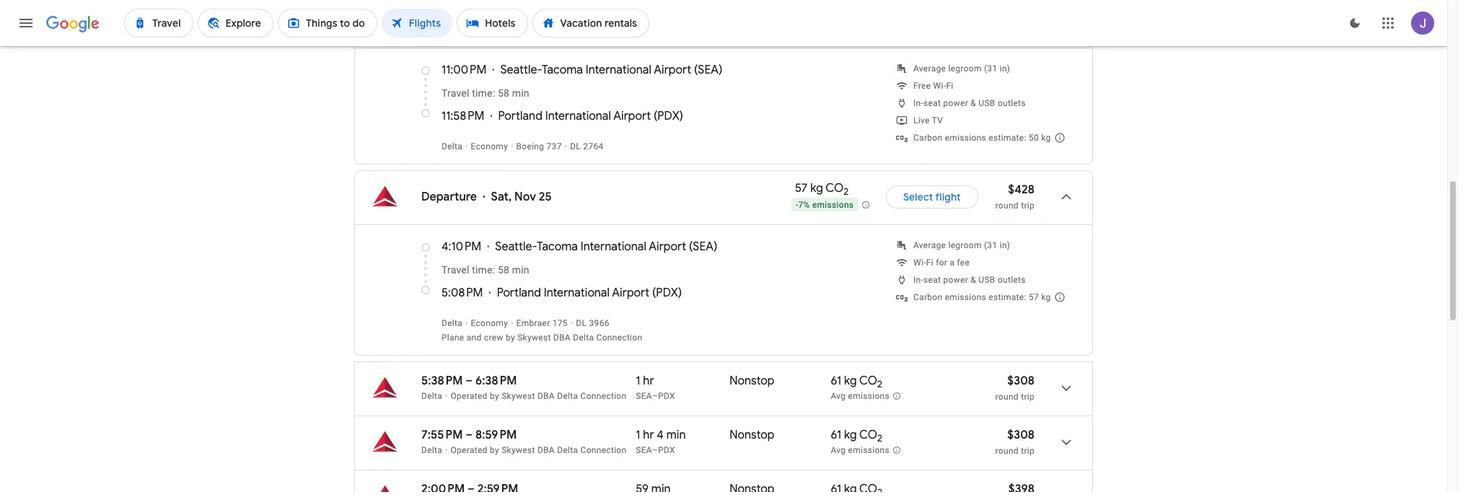 Task type: locate. For each thing, give the bounding box(es) containing it.
2 for 1 hr
[[877, 378, 883, 390]]

3966
[[589, 318, 609, 328]]

usb
[[979, 98, 995, 108], [979, 275, 995, 285]]

2 hr from the top
[[643, 428, 654, 442]]

carbon for carbon emissions estimate: 50 kg
[[913, 133, 943, 143]]

1 outlets from the top
[[998, 98, 1026, 108]]

sat,
[[491, 13, 512, 27], [491, 190, 512, 204]]

1 in- from the top
[[913, 98, 924, 108]]

2 & from the top
[[971, 275, 976, 285]]

0 vertical spatial by
[[506, 333, 515, 343]]

0 vertical spatial carbon
[[913, 133, 943, 143]]

in- for wi-fi for a fee
[[913, 275, 924, 285]]

skywest down 8:59 pm
[[502, 445, 535, 455]]

1 vertical spatial connection
[[581, 391, 627, 401]]

1 round from the top
[[995, 201, 1019, 211]]

2 average legroom (31 in) from the top
[[913, 240, 1010, 250]]

pdx inside 1 hr sea – pdx
[[658, 391, 675, 401]]

min up 'boeing'
[[512, 87, 529, 99]]

emissions
[[945, 133, 986, 143], [812, 200, 854, 210], [945, 292, 986, 302], [848, 391, 890, 401], [848, 445, 890, 455]]

seattle- right 4:10 pm text box
[[495, 240, 537, 254]]

usb up carbon emissions estimate: 57 kg
[[979, 275, 995, 285]]

dba for 8:59 pm
[[537, 445, 555, 455]]

1 vertical spatial usb
[[979, 275, 995, 285]]

fi left "for"
[[926, 258, 934, 268]]

1 vertical spatial seat
[[924, 275, 941, 285]]

portland for 5:08 pm
[[497, 286, 541, 300]]

nov
[[514, 13, 536, 27], [514, 190, 536, 204]]

–
[[466, 374, 473, 388], [652, 391, 658, 401], [466, 428, 473, 442], [652, 445, 658, 455]]

2 time: from the top
[[472, 264, 495, 276]]

Arrival time: 2:59 PM. text field
[[477, 482, 518, 492]]

estimate: for 57
[[989, 292, 1026, 302]]

1 61 from the top
[[831, 374, 841, 388]]

0 vertical spatial legroom
[[948, 63, 982, 74]]

1 vertical spatial seattle-
[[495, 240, 537, 254]]

nonstop
[[730, 374, 775, 388], [730, 428, 775, 442]]

1 vertical spatial by
[[490, 391, 499, 401]]

boeing 737
[[516, 141, 562, 152]]

0 vertical spatial operated
[[451, 391, 488, 401]]

fi
[[946, 81, 953, 91], [926, 258, 934, 268]]

7:55 pm – 8:59 pm
[[421, 428, 517, 442]]

Arrival time: 6:38 PM. text field
[[476, 374, 517, 388]]

time: down the '11:00 pm' on the top of the page
[[472, 87, 495, 99]]

2 economy from the top
[[471, 318, 508, 328]]

dl 2764
[[570, 141, 604, 152]]

connection
[[596, 333, 642, 343], [581, 391, 627, 401], [581, 445, 627, 455]]

0 vertical spatial travel time: 58 min
[[442, 87, 529, 99]]

seattle- for 4:10 pm
[[495, 240, 537, 254]]

1 vertical spatial sat, nov 25
[[491, 190, 552, 204]]

trip
[[1021, 201, 1035, 211], [1021, 392, 1035, 402], [1021, 446, 1035, 456]]

average legroom (31 in) up free wi-fi
[[913, 63, 1010, 74]]

398 US dollars text field
[[1008, 482, 1035, 492]]

operated by skywest dba delta connection down arrival time: 6:38 pm. text box
[[451, 391, 627, 401]]

1 time: from the top
[[472, 87, 495, 99]]

1 (31 from the top
[[984, 63, 997, 74]]

1 vertical spatial portland international airport ( pdx )
[[497, 286, 682, 300]]

power down free wi-fi
[[943, 98, 968, 108]]

economy up crew
[[471, 318, 508, 328]]

connection left 1 hr sea – pdx
[[581, 391, 627, 401]]

1 in-seat power & usb outlets from the top
[[913, 98, 1026, 108]]

2 vertical spatial co
[[859, 428, 877, 442]]

trip down 308 us dollars text box
[[1021, 446, 1035, 456]]

0 vertical spatial 57
[[795, 181, 808, 196]]

0 vertical spatial power
[[943, 98, 968, 108]]

61
[[831, 374, 841, 388], [831, 428, 841, 442]]

embraer 175
[[516, 318, 568, 328]]

select
[[903, 190, 933, 203]]

1 horizontal spatial wi-
[[933, 81, 946, 91]]

in-seat power & usb outlets for free wi-fi
[[913, 98, 1026, 108]]

0 vertical spatial wi-
[[933, 81, 946, 91]]

0 vertical spatial avg emissions
[[831, 391, 890, 401]]

0 vertical spatial estimate:
[[989, 133, 1026, 143]]

skywest
[[517, 333, 551, 343], [502, 391, 535, 401], [502, 445, 535, 455]]

1 vertical spatial seattle-tacoma international airport ( sea )
[[495, 240, 717, 254]]

seattle-
[[500, 63, 542, 77], [495, 240, 537, 254]]

$308 left flight details. leaves seattle-tacoma international airport at 5:38 pm on saturday, november 25 and arrives at portland international airport at 6:38 pm on saturday, november 25. image
[[1007, 374, 1035, 388]]

2 vertical spatial skywest
[[502, 445, 535, 455]]

1 vertical spatial outlets
[[998, 275, 1026, 285]]

average
[[913, 63, 946, 74], [913, 240, 946, 250]]

0 vertical spatial average
[[913, 63, 946, 74]]

hr for sea
[[643, 374, 654, 388]]

1 horizontal spatial fi
[[946, 81, 953, 91]]

5:38 pm
[[421, 374, 463, 388]]

1 61 kg co 2 from the top
[[831, 374, 883, 390]]

carbon for carbon emissions estimate: 57 kg
[[913, 292, 943, 302]]

2764
[[583, 141, 604, 152]]

2 outlets from the top
[[998, 275, 1026, 285]]

0 vertical spatial round
[[995, 201, 1019, 211]]

tacoma
[[542, 63, 583, 77], [537, 240, 578, 254]]

58
[[498, 87, 509, 99], [498, 264, 509, 276]]

2 estimate: from the top
[[989, 292, 1026, 302]]

2 avg emissions from the top
[[831, 445, 890, 455]]

2 in-seat power & usb outlets from the top
[[913, 275, 1026, 285]]

Departure time: 2:00 PM. text field
[[421, 482, 465, 492]]

1 vertical spatial power
[[943, 275, 968, 285]]

wi- right free
[[933, 81, 946, 91]]

2 departure from the top
[[421, 190, 477, 204]]

 image
[[565, 141, 567, 152]]

1 for 1 hr
[[636, 374, 640, 388]]

average legroom (31 in) up fee
[[913, 240, 1010, 250]]

2 operated from the top
[[451, 445, 488, 455]]

2 usb from the top
[[979, 275, 995, 285]]

connection left 1 hr 4 min sea – pdx
[[581, 445, 627, 455]]

1 vertical spatial dba
[[537, 391, 555, 401]]

travel for 4:10 pm
[[442, 264, 469, 276]]

2 in) from the top
[[1000, 240, 1010, 250]]

1 inside 1 hr sea – pdx
[[636, 374, 640, 388]]

travel time: 58 min up '5:08 pm'
[[442, 264, 529, 276]]

flight details. leaves seattle-tacoma international airport at 5:38 pm on saturday, november 25 and arrives at portland international airport at 6:38 pm on saturday, november 25. image
[[1049, 371, 1084, 405]]

1 vertical spatial $308
[[1007, 428, 1035, 442]]

$308 round trip up 308 us dollars text box
[[995, 374, 1035, 402]]

2 average from the top
[[913, 240, 946, 250]]

1 vertical spatial round
[[995, 392, 1019, 402]]

travel time: 58 min down the '11:00 pm' on the top of the page
[[442, 87, 529, 99]]

Arrival time: 5:08 PM. text field
[[442, 286, 483, 300]]

– inside 1 hr sea – pdx
[[652, 391, 658, 401]]

outlets for wi-fi for a fee
[[998, 275, 1026, 285]]

usb for wi-fi for a fee
[[979, 275, 995, 285]]

1 inside 1 hr 4 min sea – pdx
[[636, 428, 640, 442]]

0 vertical spatial in)
[[1000, 63, 1010, 74]]

co
[[826, 181, 844, 196], [859, 374, 877, 388], [859, 428, 877, 442]]

operated by skywest dba delta connection
[[451, 391, 627, 401], [451, 445, 627, 455]]

1 operated from the top
[[451, 391, 488, 401]]

sea inside 1 hr 4 min sea – pdx
[[636, 445, 652, 455]]

min inside 1 hr 4 min sea – pdx
[[666, 428, 686, 442]]

0 vertical spatial (31
[[984, 63, 997, 74]]

1 up 1 hr 4 min sea – pdx
[[636, 374, 640, 388]]

seat for fi
[[924, 275, 941, 285]]

11:00 pm
[[442, 63, 487, 77]]

legroom
[[948, 63, 982, 74], [948, 240, 982, 250]]

travel
[[442, 87, 469, 99], [442, 264, 469, 276]]

travel down 4:10 pm text box
[[442, 264, 469, 276]]

seattle-tacoma international airport ( sea ) for 4:10 pm
[[495, 240, 717, 254]]

2 (31 from the top
[[984, 240, 997, 250]]

sea inside 1 hr sea – pdx
[[636, 391, 652, 401]]

1 & from the top
[[971, 98, 976, 108]]

2 nov from the top
[[514, 190, 536, 204]]

&
[[971, 98, 976, 108], [971, 275, 976, 285]]

0 vertical spatial 58
[[498, 87, 509, 99]]

average up the wi-fi for a fee
[[913, 240, 946, 250]]

1 operated by skywest dba delta connection from the top
[[451, 391, 627, 401]]

0 vertical spatial trip
[[1021, 201, 1035, 211]]

1 in) from the top
[[1000, 63, 1010, 74]]

in- down the wi-fi for a fee
[[913, 275, 924, 285]]

0 vertical spatial in-seat power & usb outlets
[[913, 98, 1026, 108]]

0 vertical spatial seattle-tacoma international airport ( sea )
[[500, 63, 723, 77]]

(31 up carbon emissions estimate: 50 kilograms "element"
[[984, 63, 997, 74]]

wi- left "for"
[[913, 258, 926, 268]]

operated for 7:55 pm
[[451, 445, 488, 455]]

1 vertical spatial avg emissions
[[831, 445, 890, 455]]

legroom up fee
[[948, 240, 982, 250]]

1 vertical spatial fi
[[926, 258, 934, 268]]

& up carbon emissions estimate: 57 kg
[[971, 275, 976, 285]]

0 vertical spatial nov
[[514, 13, 536, 27]]

1 vertical spatial &
[[971, 275, 976, 285]]

1 travel time: 58 min from the top
[[442, 87, 529, 99]]

1 vertical spatial 25
[[539, 190, 552, 204]]

round down the $428
[[995, 201, 1019, 211]]

0 vertical spatial sat,
[[491, 13, 512, 27]]

tacoma for 4:10 pm
[[537, 240, 578, 254]]

1 vertical spatial co
[[859, 374, 877, 388]]

hr for 4
[[643, 428, 654, 442]]

1 vertical spatial min
[[512, 264, 529, 276]]

& for free wi-fi
[[971, 98, 976, 108]]

dl for 11:58 pm
[[570, 141, 581, 152]]

min for 4:10 pm
[[512, 264, 529, 276]]

in-seat power & usb outlets up tv
[[913, 98, 1026, 108]]

2 $308 from the top
[[1007, 428, 1035, 442]]

total duration 1 hr 4 min. element
[[636, 428, 730, 444]]

0 horizontal spatial wi-
[[913, 258, 926, 268]]

in-seat power & usb outlets down fee
[[913, 275, 1026, 285]]

1 vertical spatial in)
[[1000, 240, 1010, 250]]

2 1 from the top
[[636, 428, 640, 442]]

2 vertical spatial min
[[666, 428, 686, 442]]

outlets
[[998, 98, 1026, 108], [998, 275, 1026, 285]]

1 $308 from the top
[[1007, 374, 1035, 388]]

usb up carbon emissions estimate: 50 kilograms "element"
[[979, 98, 995, 108]]

$308 for min
[[1007, 428, 1035, 442]]

hr inside 1 hr sea – pdx
[[643, 374, 654, 388]]

$308 round trip
[[995, 374, 1035, 402], [995, 428, 1035, 456]]

time:
[[472, 87, 495, 99], [472, 264, 495, 276]]

in-seat power & usb outlets for wi-fi for a fee
[[913, 275, 1026, 285]]

by down 8:59 pm
[[490, 445, 499, 455]]

1 estimate: from the top
[[989, 133, 1026, 143]]

carbon down the wi-fi for a fee
[[913, 292, 943, 302]]

1 vertical spatial economy
[[471, 318, 508, 328]]

1 vertical spatial travel time: 58 min
[[442, 264, 529, 276]]

1 trip from the top
[[1021, 201, 1035, 211]]

2 power from the top
[[943, 275, 968, 285]]

0 vertical spatial usb
[[979, 98, 995, 108]]

0 vertical spatial economy
[[471, 141, 508, 152]]

3 round from the top
[[995, 446, 1019, 456]]

1 average legroom (31 in) from the top
[[913, 63, 1010, 74]]

1 58 from the top
[[498, 87, 509, 99]]

2 round from the top
[[995, 392, 1019, 402]]

0 vertical spatial $308
[[1007, 374, 1035, 388]]

2 travel from the top
[[442, 264, 469, 276]]

1 vertical spatial 2
[[877, 378, 883, 390]]

1 usb from the top
[[979, 98, 995, 108]]

average legroom (31 in)
[[913, 63, 1010, 74], [913, 240, 1010, 250]]

1 legroom from the top
[[948, 63, 982, 74]]

1 hr from the top
[[643, 374, 654, 388]]

2 inside 57 kg co 2
[[844, 186, 849, 198]]

avg
[[831, 391, 846, 401], [831, 445, 846, 455]]

hr
[[643, 374, 654, 388], [643, 428, 654, 442]]

carbon
[[913, 133, 943, 143], [913, 292, 943, 302]]

1 vertical spatial in-seat power & usb outlets
[[913, 275, 1026, 285]]

for
[[936, 258, 947, 268]]

0 vertical spatial seattle-
[[500, 63, 542, 77]]

power for for
[[943, 275, 968, 285]]

0 vertical spatial 2
[[844, 186, 849, 198]]

(31 for free wi-fi
[[984, 63, 997, 74]]

– left arrival time: 8:59 pm. text field
[[466, 428, 473, 442]]

0 vertical spatial departure
[[421, 13, 477, 27]]

portland international airport ( pdx ) up dl 3966
[[497, 286, 682, 300]]

outlets up carbon emissions estimate: 50 kg
[[998, 98, 1026, 108]]

1 vertical spatial nov
[[514, 190, 536, 204]]

1 vertical spatial avg
[[831, 445, 846, 455]]

round down 308 us dollars text box
[[995, 446, 1019, 456]]

min up embraer
[[512, 264, 529, 276]]

2 vertical spatial 2
[[877, 432, 883, 445]]

travel up 11:58 pm text field
[[442, 87, 469, 99]]

(31
[[984, 63, 997, 74], [984, 240, 997, 250]]

– down 4
[[652, 445, 658, 455]]

operated by skywest dba delta connection for 5:38 pm – 6:38 pm
[[451, 391, 627, 401]]

3 trip from the top
[[1021, 446, 1035, 456]]

1 vertical spatial in-
[[913, 275, 924, 285]]

2 vertical spatial trip
[[1021, 446, 1035, 456]]

1 vertical spatial $308 round trip
[[995, 428, 1035, 456]]

1 nonstop from the top
[[730, 374, 775, 388]]

departure up 11:00 pm text field on the top
[[421, 13, 477, 27]]

1 vertical spatial estimate:
[[989, 292, 1026, 302]]

61 kg co 2
[[831, 374, 883, 390], [831, 428, 883, 445]]

1 vertical spatial 58
[[498, 264, 509, 276]]

0 vertical spatial travel
[[442, 87, 469, 99]]

power for fi
[[943, 98, 968, 108]]

min
[[512, 87, 529, 99], [512, 264, 529, 276], [666, 428, 686, 442]]

1 vertical spatial portland
[[497, 286, 541, 300]]

1 vertical spatial operated by skywest dba delta connection
[[451, 445, 627, 455]]

trip for 1 hr 4 min
[[1021, 446, 1035, 456]]

1 vertical spatial 57
[[1029, 292, 1039, 302]]

0 vertical spatial time:
[[472, 87, 495, 99]]

1 $308 round trip from the top
[[995, 374, 1035, 402]]

5:38 pm – 6:38 pm
[[421, 374, 517, 388]]

2 nonstop from the top
[[730, 428, 775, 442]]

$308 round trip for –
[[995, 374, 1035, 402]]

$308
[[1007, 374, 1035, 388], [1007, 428, 1035, 442]]

portland up 'boeing'
[[498, 109, 542, 123]]

2 seat from the top
[[924, 275, 941, 285]]

Departure time: 5:38 PM. text field
[[421, 374, 463, 388]]

dba
[[553, 333, 571, 343], [537, 391, 555, 401], [537, 445, 555, 455]]

nonstop flight. element for min
[[730, 428, 775, 444]]

fi right free
[[946, 81, 953, 91]]

sea
[[698, 63, 719, 77], [693, 240, 714, 254], [636, 391, 652, 401], [636, 445, 652, 455]]

travel time: 58 min for 5:08 pm
[[442, 264, 529, 276]]

dl left 3966
[[576, 318, 587, 328]]

0 vertical spatial sat, nov 25
[[491, 13, 552, 27]]

0 horizontal spatial 57
[[795, 181, 808, 196]]

seat down the wi-fi for a fee
[[924, 275, 941, 285]]

2 58 from the top
[[498, 264, 509, 276]]

1 nov from the top
[[514, 13, 536, 27]]

1 travel from the top
[[442, 87, 469, 99]]

hr left 4
[[643, 428, 654, 442]]

– down the total duration 1 hr. element
[[652, 391, 658, 401]]

round for 1 hr 4 min
[[995, 446, 1019, 456]]

0 vertical spatial operated by skywest dba delta connection
[[451, 391, 627, 401]]

co inside 57 kg co 2
[[826, 181, 844, 196]]

operated by skywest dba delta connection for 7:55 pm – 8:59 pm
[[451, 445, 627, 455]]

seattle- right 11:00 pm text field on the top
[[500, 63, 542, 77]]

in)
[[1000, 63, 1010, 74], [1000, 240, 1010, 250]]

crew
[[484, 333, 503, 343]]

dl left 2764
[[570, 141, 581, 152]]

1 vertical spatial sat,
[[491, 190, 512, 204]]

1 carbon from the top
[[913, 133, 943, 143]]

total duration 59 min. element
[[636, 482, 730, 492]]

0 vertical spatial portland
[[498, 109, 542, 123]]

1 vertical spatial skywest
[[502, 391, 535, 401]]

1 vertical spatial operated
[[451, 445, 488, 455]]

legroom for wi-fi for a fee
[[948, 240, 982, 250]]

round down $308 text field
[[995, 392, 1019, 402]]

delta
[[442, 141, 463, 152], [442, 318, 463, 328], [573, 333, 594, 343], [421, 391, 442, 401], [557, 391, 578, 401], [421, 445, 442, 455], [557, 445, 578, 455]]

1 vertical spatial dl
[[576, 318, 587, 328]]

carbon down live tv
[[913, 133, 943, 143]]

flight details. leaves seattle-tacoma international airport at 7:55 pm on saturday, november 25 and arrives at portland international airport at 8:59 pm on saturday, november 25. image
[[1049, 425, 1084, 460]]

economy down 11:58 pm
[[471, 141, 508, 152]]

outlets up carbon emissions estimate: 57 kg
[[998, 275, 1026, 285]]

by
[[506, 333, 515, 343], [490, 391, 499, 401], [490, 445, 499, 455]]

in- up live
[[913, 98, 924, 108]]

2 61 from the top
[[831, 428, 841, 442]]

0 vertical spatial outlets
[[998, 98, 1026, 108]]

in) for wi-fi for a fee
[[1000, 240, 1010, 250]]

1 vertical spatial 1
[[636, 428, 640, 442]]

dl
[[570, 141, 581, 152], [576, 318, 587, 328]]

1 avg from the top
[[831, 391, 846, 401]]

1 average from the top
[[913, 63, 946, 74]]

0 vertical spatial hr
[[643, 374, 654, 388]]

2 carbon from the top
[[913, 292, 943, 302]]

carbon emissions estimate: 57 kilograms element
[[913, 292, 1051, 302]]

0 vertical spatial 25
[[539, 13, 552, 27]]

0 vertical spatial nonstop
[[730, 374, 775, 388]]

0 vertical spatial seat
[[924, 98, 941, 108]]

0 vertical spatial fi
[[946, 81, 953, 91]]

power down a
[[943, 275, 968, 285]]

seat down free wi-fi
[[924, 98, 941, 108]]

change appearance image
[[1338, 6, 1372, 40]]

1 1 from the top
[[636, 374, 640, 388]]

1 power from the top
[[943, 98, 968, 108]]

2 61 kg co 2 from the top
[[831, 428, 883, 445]]

1 vertical spatial departure
[[421, 190, 477, 204]]

0 vertical spatial portland international airport ( pdx )
[[498, 109, 683, 123]]

308 US dollars text field
[[1007, 374, 1035, 388]]

1 seat from the top
[[924, 98, 941, 108]]

operated down 7:55 pm – 8:59 pm
[[451, 445, 488, 455]]

1
[[636, 374, 640, 388], [636, 428, 640, 442]]

select flight
[[903, 190, 961, 203]]

5:08 pm
[[442, 286, 483, 300]]

kg
[[1041, 133, 1051, 143], [810, 181, 823, 196], [1041, 292, 1051, 302], [844, 374, 857, 388], [844, 428, 857, 442]]

travel time: 58 min
[[442, 87, 529, 99], [442, 264, 529, 276]]

0 vertical spatial avg
[[831, 391, 846, 401]]

portland international airport ( pdx ) up 2764
[[498, 109, 683, 123]]

in-seat power & usb outlets
[[913, 98, 1026, 108], [913, 275, 1026, 285]]

seattle-tacoma international airport ( sea )
[[500, 63, 723, 77], [495, 240, 717, 254]]

1 sat, from the top
[[491, 13, 512, 27]]

wi-
[[933, 81, 946, 91], [913, 258, 926, 268]]

2 nonstop flight. element from the top
[[730, 428, 775, 444]]

portland up embraer
[[497, 286, 541, 300]]

 image
[[571, 318, 573, 328]]

operated
[[451, 391, 488, 401], [451, 445, 488, 455]]

by right crew
[[506, 333, 515, 343]]

2 in- from the top
[[913, 275, 924, 285]]

nonstop for –
[[730, 374, 775, 388]]

1 economy from the top
[[471, 141, 508, 152]]

skywest down embraer
[[517, 333, 551, 343]]

operated by skywest dba delta connection down arrival time: 8:59 pm. text field
[[451, 445, 627, 455]]

1 vertical spatial travel
[[442, 264, 469, 276]]

min right 4
[[666, 428, 686, 442]]

2 operated by skywest dba delta connection from the top
[[451, 445, 627, 455]]

departure
[[421, 13, 477, 27], [421, 190, 477, 204]]

connection for 1 hr
[[581, 391, 627, 401]]

embraer
[[516, 318, 550, 328]]

economy
[[471, 141, 508, 152], [471, 318, 508, 328]]

11:58 pm
[[442, 109, 485, 123]]

pdx
[[657, 109, 680, 123], [656, 286, 678, 300], [658, 391, 675, 401], [658, 445, 675, 455]]

(31 up carbon emissions estimate: 57 kg
[[984, 240, 997, 250]]

trip down $308 text field
[[1021, 392, 1035, 402]]

1 nonstop flight. element from the top
[[730, 374, 775, 390]]

skywest down arrival time: 6:38 pm. text box
[[502, 391, 535, 401]]

1 hr 4 min sea – pdx
[[636, 428, 686, 455]]

portland international airport ( pdx )
[[498, 109, 683, 123], [497, 286, 682, 300]]

(31 for wi-fi for a fee
[[984, 240, 997, 250]]

1 vertical spatial (31
[[984, 240, 997, 250]]

dl for 5:08 pm
[[576, 318, 587, 328]]

4
[[657, 428, 664, 442]]

avg emissions
[[831, 391, 890, 401], [831, 445, 890, 455]]

2 trip from the top
[[1021, 392, 1035, 402]]

)
[[719, 63, 723, 77], [680, 109, 683, 123], [714, 240, 717, 254], [678, 286, 682, 300]]

Arrival time: 8:59 PM. text field
[[475, 428, 517, 442]]

leaves seattle-tacoma international airport at 2:00 pm on saturday, november 25 and arrives at portland international airport at 2:59 pm on saturday, november 25. element
[[421, 482, 518, 492]]

trip down 428 us dollars text field
[[1021, 201, 1035, 211]]

2 legroom from the top
[[948, 240, 982, 250]]

2 travel time: 58 min from the top
[[442, 264, 529, 276]]

seattle-tacoma international airport ( sea ) for 11:00 pm
[[500, 63, 723, 77]]

$308 left 'flight details. leaves seattle-tacoma international airport at 7:55 pm on saturday, november 25 and arrives at portland international airport at 8:59 pm on saturday, november 25.' icon
[[1007, 428, 1035, 442]]

61 for –
[[831, 374, 841, 388]]

0 vertical spatial in-
[[913, 98, 924, 108]]

1 avg emissions from the top
[[831, 391, 890, 401]]

0 vertical spatial average legroom (31 in)
[[913, 63, 1010, 74]]

nonstop flight. element
[[730, 374, 775, 390], [730, 428, 775, 444], [730, 482, 775, 492]]

2
[[844, 186, 849, 198], [877, 378, 883, 390], [877, 432, 883, 445]]

in-
[[913, 98, 924, 108], [913, 275, 924, 285]]

by down arrival time: 6:38 pm. text box
[[490, 391, 499, 401]]

time: up '5:08 pm'
[[472, 264, 495, 276]]

operated down leaves seattle-tacoma international airport at 5:38 pm on saturday, november 25 and arrives at portland international airport at 6:38 pm on saturday, november 25. element
[[451, 391, 488, 401]]

portland
[[498, 109, 542, 123], [497, 286, 541, 300]]

& up carbon emissions estimate: 50 kilograms "element"
[[971, 98, 976, 108]]

avg emissions for –
[[831, 391, 890, 401]]

legroom up free wi-fi
[[948, 63, 982, 74]]

2 vertical spatial nonstop flight. element
[[730, 482, 775, 492]]

8:59 pm
[[475, 428, 517, 442]]

airport
[[654, 63, 691, 77], [613, 109, 651, 123], [649, 240, 686, 254], [612, 286, 650, 300]]

departure up 4:10 pm text box
[[421, 190, 477, 204]]

1 left 4
[[636, 428, 640, 442]]

in) for free wi-fi
[[1000, 63, 1010, 74]]

average up free wi-fi
[[913, 63, 946, 74]]

hr up 1 hr 4 min sea – pdx
[[643, 374, 654, 388]]

2 $308 round trip from the top
[[995, 428, 1035, 456]]

1 vertical spatial 61 kg co 2
[[831, 428, 883, 445]]

connection down 3966
[[596, 333, 642, 343]]

skywest for 8:59 pm
[[502, 445, 535, 455]]

57
[[795, 181, 808, 196], [1029, 292, 1039, 302]]

25
[[539, 13, 552, 27], [539, 190, 552, 204]]

58 for 11:00 pm
[[498, 87, 509, 99]]

portland international airport ( pdx ) for 11:58 pm
[[498, 109, 683, 123]]

1 vertical spatial average
[[913, 240, 946, 250]]

$308 round trip up 398 us dollars text box
[[995, 428, 1035, 456]]

1 vertical spatial nonstop flight. element
[[730, 428, 775, 444]]

1 vertical spatial carbon
[[913, 292, 943, 302]]

a
[[950, 258, 955, 268]]

1 vertical spatial trip
[[1021, 392, 1035, 402]]

2 avg from the top
[[831, 445, 846, 455]]

0 vertical spatial &
[[971, 98, 976, 108]]

hr inside 1 hr 4 min sea – pdx
[[643, 428, 654, 442]]

(
[[694, 63, 698, 77], [654, 109, 657, 123], [689, 240, 693, 254], [652, 286, 656, 300]]



Task type: describe. For each thing, give the bounding box(es) containing it.
average legroom (31 in) for wi-fi for a fee
[[913, 240, 1010, 250]]

co for 1 hr
[[859, 374, 877, 388]]

1 departure from the top
[[421, 13, 477, 27]]

seat for wi-
[[924, 98, 941, 108]]

pdx inside 1 hr 4 min sea – pdx
[[658, 445, 675, 455]]

tacoma for 11:00 pm
[[542, 63, 583, 77]]

50
[[1029, 133, 1039, 143]]

min for 11:00 pm
[[512, 87, 529, 99]]

tv
[[932, 115, 943, 126]]

round for 1 hr
[[995, 392, 1019, 402]]

58 for 4:10 pm
[[498, 264, 509, 276]]

0 vertical spatial skywest
[[517, 333, 551, 343]]

0 vertical spatial connection
[[596, 333, 642, 343]]

free
[[913, 81, 931, 91]]

fee
[[957, 258, 970, 268]]

estimate: for 50
[[989, 133, 1026, 143]]

Arrival time: 11:58 PM. text field
[[442, 109, 485, 123]]

4:10 pm
[[442, 240, 481, 254]]

– inside 1 hr 4 min sea – pdx
[[652, 445, 658, 455]]

Departure time: 4:10 PM. text field
[[442, 240, 481, 254]]

wi-fi for a fee
[[913, 258, 970, 268]]

2 25 from the top
[[539, 190, 552, 204]]

boeing
[[516, 141, 544, 152]]

leaves seattle-tacoma international airport at 7:55 pm on saturday, november 25 and arrives at portland international airport at 8:59 pm on saturday, november 25. element
[[421, 428, 517, 442]]

1 for 1 hr 4 min
[[636, 428, 640, 442]]

737
[[547, 141, 562, 152]]

-7% emissions
[[796, 200, 854, 210]]

175
[[553, 318, 568, 328]]

61 kg co 2 for –
[[831, 374, 883, 390]]

live
[[913, 115, 930, 126]]

round inside "$428 round trip"
[[995, 201, 1019, 211]]

Departure time: 7:55 PM. text field
[[421, 428, 463, 442]]

57 kg co 2
[[795, 181, 849, 198]]

3 nonstop flight. element from the top
[[730, 482, 775, 492]]

free wi-fi
[[913, 81, 953, 91]]

average legroom (31 in) for free wi-fi
[[913, 63, 1010, 74]]

7%
[[798, 200, 810, 210]]

legroom for free wi-fi
[[948, 63, 982, 74]]

carbon emissions estimate: 50 kilograms element
[[913, 133, 1051, 143]]

dl 3966
[[576, 318, 609, 328]]

1 sat, nov 25 from the top
[[491, 13, 552, 27]]

travel time: 58 min for 11:58 pm
[[442, 87, 529, 99]]

61 for min
[[831, 428, 841, 442]]

portland international airport ( pdx ) for 5:08 pm
[[497, 286, 682, 300]]

total duration 1 hr. element
[[636, 374, 730, 390]]

by for 8:59 pm
[[490, 445, 499, 455]]

$308 round trip for min
[[995, 428, 1035, 456]]

trip for 1 hr
[[1021, 392, 1035, 402]]

connection for 1 hr 4 min
[[581, 445, 627, 455]]

economy for 11:58 pm
[[471, 141, 508, 152]]

live tv
[[913, 115, 943, 126]]

carbon emissions estimate: 50 kg
[[913, 133, 1051, 143]]

428 US dollars text field
[[1008, 183, 1035, 197]]

average for wi-
[[913, 240, 946, 250]]

seattle- for 11:00 pm
[[500, 63, 542, 77]]

plane
[[442, 333, 464, 343]]

7:55 pm
[[421, 428, 463, 442]]

6:38 pm
[[476, 374, 517, 388]]

kg inside 57 kg co 2
[[810, 181, 823, 196]]

$428 round trip
[[995, 183, 1035, 211]]

by for 6:38 pm
[[490, 391, 499, 401]]

nonstop flight. element for –
[[730, 374, 775, 390]]

308 US dollars text field
[[1007, 428, 1035, 442]]

$428
[[1008, 183, 1035, 197]]

1 vertical spatial wi-
[[913, 258, 926, 268]]

plane and crew by skywest dba delta connection
[[442, 333, 642, 343]]

economy for 5:08 pm
[[471, 318, 508, 328]]

– left arrival time: 6:38 pm. text box
[[466, 374, 473, 388]]

nonstop for min
[[730, 428, 775, 442]]

57 inside 57 kg co 2
[[795, 181, 808, 196]]

co for 1 hr 4 min
[[859, 428, 877, 442]]

Departure time: 11:00 PM. text field
[[442, 63, 487, 77]]

1 hr sea – pdx
[[636, 374, 675, 401]]

and
[[467, 333, 482, 343]]

avg for –
[[831, 391, 846, 401]]

average for free
[[913, 63, 946, 74]]

carbon emissions estimate: 57 kg
[[913, 292, 1051, 302]]

operated for 5:38 pm
[[451, 391, 488, 401]]

travel for 11:00 pm
[[442, 87, 469, 99]]

time: for 11:58 pm
[[472, 87, 495, 99]]

2 for 1 hr 4 min
[[877, 432, 883, 445]]

-
[[796, 200, 798, 210]]

2 sat, nov 25 from the top
[[491, 190, 552, 204]]

leaves seattle-tacoma international airport at 5:38 pm on saturday, november 25 and arrives at portland international airport at 6:38 pm on saturday, november 25. element
[[421, 374, 517, 388]]

trip inside "$428 round trip"
[[1021, 201, 1035, 211]]

flight
[[935, 190, 961, 203]]

1 25 from the top
[[539, 13, 552, 27]]

select flight button
[[886, 180, 978, 214]]

portland for 11:58 pm
[[498, 109, 542, 123]]

avg emissions for min
[[831, 445, 890, 455]]

dba for 6:38 pm
[[537, 391, 555, 401]]

2 sat, from the top
[[491, 190, 512, 204]]

avg for min
[[831, 445, 846, 455]]

61 kg co 2 for min
[[831, 428, 883, 445]]

skywest for 6:38 pm
[[502, 391, 535, 401]]

time: for 5:08 pm
[[472, 264, 495, 276]]

& for wi-fi for a fee
[[971, 275, 976, 285]]

$308 for –
[[1007, 374, 1035, 388]]

usb for free wi-fi
[[979, 98, 995, 108]]

in- for free wi-fi
[[913, 98, 924, 108]]

main menu image
[[17, 14, 35, 32]]

0 vertical spatial dba
[[553, 333, 571, 343]]

outlets for free wi-fi
[[998, 98, 1026, 108]]



Task type: vqa. For each thing, say whether or not it's contained in the screenshot.
top to
no



